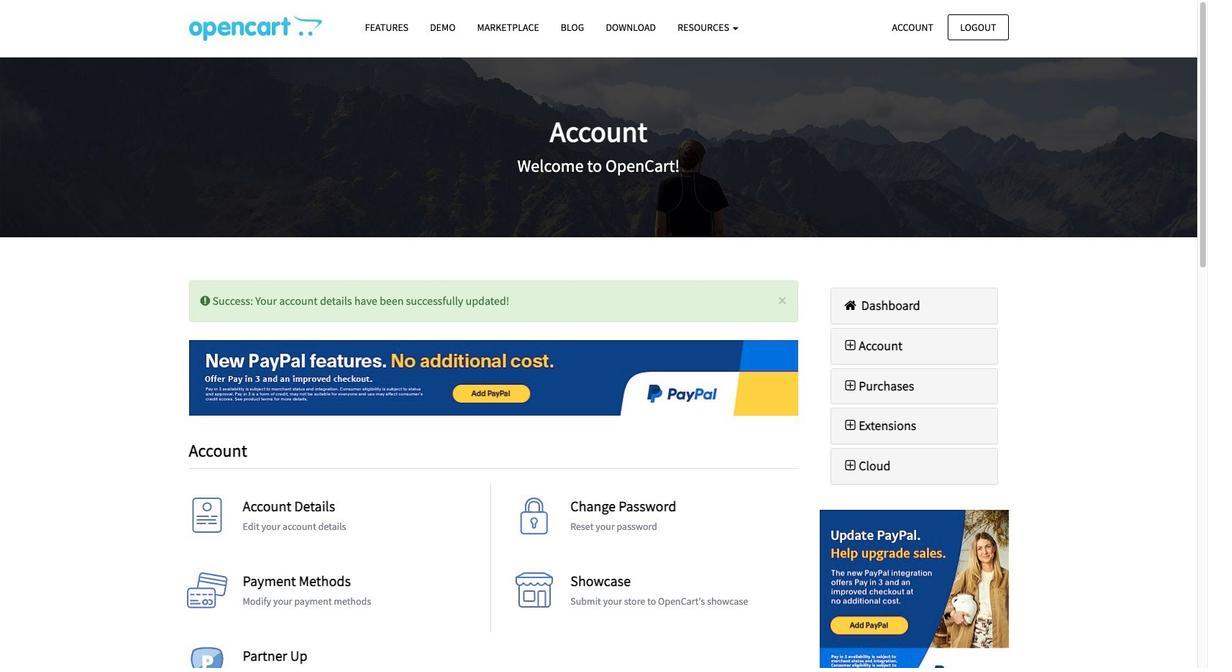 Task type: locate. For each thing, give the bounding box(es) containing it.
plus square o image
[[842, 339, 859, 352], [842, 379, 859, 392]]

1 vertical spatial plus square o image
[[842, 379, 859, 392]]

2 plus square o image from the top
[[842, 379, 859, 392]]

0 vertical spatial plus square o image
[[842, 339, 859, 352]]

1 vertical spatial paypal image
[[820, 510, 1009, 668]]

plus square o image
[[842, 420, 859, 432], [842, 460, 859, 473]]

account image
[[185, 498, 228, 541]]

1 plus square o image from the top
[[842, 420, 859, 432]]

paypal image
[[189, 340, 798, 415], [820, 510, 1009, 668]]

1 vertical spatial plus square o image
[[842, 460, 859, 473]]

change password image
[[513, 498, 556, 541]]

payment methods image
[[185, 573, 228, 616]]

0 vertical spatial plus square o image
[[842, 420, 859, 432]]

home image
[[842, 299, 859, 312]]

0 vertical spatial paypal image
[[189, 340, 798, 415]]

0 horizontal spatial paypal image
[[189, 340, 798, 415]]

showcase image
[[513, 573, 556, 616]]

1 horizontal spatial paypal image
[[820, 510, 1009, 668]]



Task type: vqa. For each thing, say whether or not it's contained in the screenshot.
the us
no



Task type: describe. For each thing, give the bounding box(es) containing it.
exclamation circle image
[[200, 295, 210, 306]]

opencart - your account image
[[189, 15, 322, 41]]

apply to become a partner image
[[185, 647, 228, 668]]

1 plus square o image from the top
[[842, 339, 859, 352]]

2 plus square o image from the top
[[842, 460, 859, 473]]



